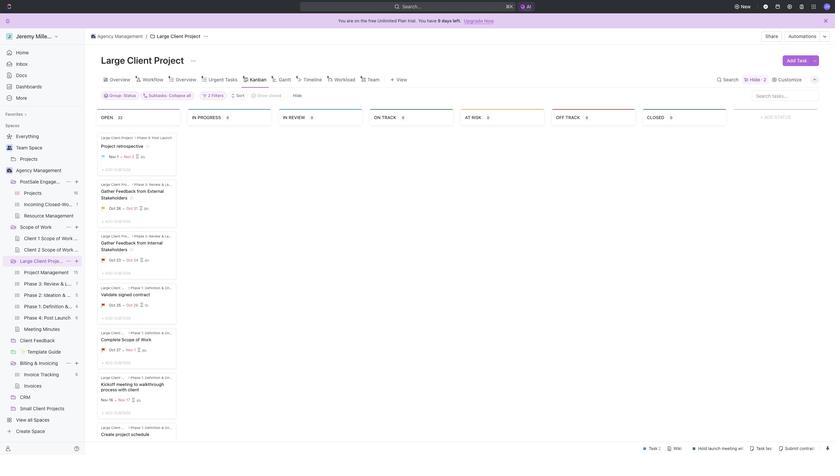 Task type: describe. For each thing, give the bounding box(es) containing it.
view all spaces link
[[3, 415, 81, 426]]

+ for oct 27 - nov 1
[[102, 361, 104, 365]]

task
[[798, 58, 808, 63]]

phase up to
[[131, 376, 141, 380]]

phase 1: definition & onboarding for validate signed contract
[[131, 286, 184, 290]]

workspace
[[55, 33, 83, 39]]

closed inside dropdown button
[[269, 93, 282, 98]]

subtask for oct 25 - oct 26
[[114, 316, 131, 320]]

meeting
[[116, 382, 133, 387]]

2 vertical spatial 4h button
[[132, 396, 141, 406]]

group: status
[[109, 93, 136, 98]]

+ for oct 26 - oct 31
[[102, 219, 104, 224]]

client feedback link
[[20, 335, 81, 346]]

jeremy miller's workspace, , element
[[6, 33, 13, 40]]

phase up contract
[[131, 286, 141, 290]]

0 vertical spatial nov 1 button
[[109, 154, 120, 160]]

small
[[20, 406, 32, 411]]

large client project up project retrospective
[[101, 136, 133, 140]]

phase up gather feedback from external stakeholders
[[134, 182, 144, 186]]

phase 1: definition & onboarding link
[[24, 301, 95, 312]]

team space link
[[16, 143, 81, 153]]

phase 4: post launch inside sidebar navigation
[[24, 315, 71, 321]]

agency inside sidebar navigation
[[16, 168, 32, 173]]

phase up gather feedback from internal stakeholders
[[134, 234, 144, 238]]

resource
[[24, 213, 44, 219]]

client inside client 1 scope of work docs link
[[24, 236, 37, 241]]

track for on track
[[382, 115, 397, 120]]

workload
[[335, 77, 356, 82]]

4: inside tree
[[38, 315, 43, 321]]

scope up oct 27 - nov 1
[[122, 337, 135, 342]]

phase up retrospective
[[137, 136, 147, 140]]

docs for client 1 scope of work docs
[[74, 236, 85, 241]]

26 inside oct 26 - oct 31
[[117, 206, 121, 211]]

0 horizontal spatial large client project link
[[20, 256, 64, 267]]

large inside sidebar navigation
[[20, 258, 33, 264]]

oct 27 - nov 1
[[109, 348, 136, 353]]

scope inside client 1 scope of work docs link
[[41, 236, 55, 241]]

projects inside "link"
[[47, 406, 64, 411]]

1 horizontal spatial agency
[[97, 33, 114, 39]]

add down the nov 16 dropdown button at the bottom of page
[[105, 411, 113, 415]]

large client project up gather feedback from external stakeholders
[[101, 182, 133, 186]]

of up the client 2 scope of work docs
[[56, 236, 60, 241]]

1 horizontal spatial large client project link
[[149, 32, 202, 40]]

overview for 2nd the overview link
[[176, 77, 196, 82]]

upgrade
[[464, 18, 484, 24]]

+ for oct 25 - oct 26
[[102, 316, 104, 320]]

add down oct 27 dropdown button
[[105, 361, 113, 365]]

project inside "project management" link
[[24, 270, 39, 275]]

dashboards link
[[3, 81, 82, 92]]

home
[[16, 50, 29, 55]]

oct 25 - oct 26
[[109, 303, 138, 308]]

15
[[74, 270, 78, 275]]

review for external
[[149, 182, 161, 186]]

0 vertical spatial status
[[124, 93, 136, 98]]

+ for oct 23 - oct 24
[[102, 271, 104, 275]]

1 vertical spatial oct 26 button
[[126, 303, 140, 308]]

add task button
[[784, 55, 812, 66]]

kickoff meeting to walkthrough process with client
[[101, 382, 164, 392]]

0 vertical spatial docs
[[16, 72, 27, 78]]

of down client 1 scope of work docs link
[[57, 247, 61, 253]]

8h for oct 26 - oct 31
[[144, 207, 149, 211]]

oct left 23
[[109, 258, 115, 262]]

process
[[101, 387, 117, 392]]

on track
[[374, 115, 397, 120]]

space for team space
[[29, 145, 42, 151]]

1 you from the left
[[339, 18, 346, 23]]

& inside phase 2: ideation & production link
[[62, 292, 66, 298]]

small client projects
[[20, 406, 64, 411]]

large client project up gather feedback from internal stakeholders
[[101, 234, 133, 238]]

show
[[257, 93, 268, 98]]

add down oct 25 dropdown button
[[105, 316, 113, 320]]

everything
[[16, 133, 39, 139]]

phase up phase 4: post launch link
[[24, 304, 37, 309]]

0 vertical spatial spaces
[[5, 123, 19, 128]]

management for resource management link
[[45, 213, 74, 219]]

16 inside nov 16 - nov 17
[[109, 398, 113, 402]]

add down oct 26 - oct 31
[[105, 219, 113, 224]]

phase up complete scope of work
[[131, 331, 141, 335]]

✨
[[20, 349, 26, 355]]

large client project right /
[[157, 33, 201, 39]]

with
[[118, 387, 127, 392]]

gather for gather feedback from internal stakeholders
[[101, 240, 115, 246]]

25
[[117, 303, 121, 307]]

client 2 scope of work docs link
[[24, 245, 86, 255]]

the
[[361, 18, 368, 23]]

oct left the oct 31 dropdown button
[[109, 206, 115, 211]]

1: for create project schedule
[[141, 426, 144, 430]]

gantt link
[[278, 75, 291, 84]]

kanban link
[[249, 75, 267, 84]]

view for view
[[397, 77, 408, 82]]

4h button for feedback
[[140, 256, 149, 266]]

4
[[76, 304, 78, 309]]

gather for gather feedback from external stakeholders
[[101, 188, 115, 194]]

validate signed contract
[[101, 292, 150, 297]]

left.
[[453, 18, 462, 23]]

plan
[[398, 18, 407, 23]]

phase 2: ideation & production link
[[24, 290, 90, 301]]

phase down project management
[[24, 281, 37, 287]]

phase left 2: on the left of page
[[24, 292, 37, 298]]

+ add subtask for nov 1 - nov 2
[[102, 167, 131, 172]]

review inside tree
[[44, 281, 59, 287]]

user group image
[[7, 146, 12, 150]]

search...
[[403, 4, 422, 9]]

add down nov 1 - nov 2
[[105, 167, 113, 172]]

timeline link
[[302, 75, 322, 84]]

inbox link
[[3, 59, 82, 69]]

complete
[[101, 337, 121, 342]]

1 vertical spatial on
[[374, 115, 381, 120]]

2 overview link from the left
[[175, 75, 196, 84]]

oct 25 button
[[109, 303, 123, 308]]

complete scope of work
[[101, 337, 151, 342]]

1 inside oct 27 - nov 1
[[134, 348, 136, 352]]

j
[[8, 34, 11, 39]]

0 horizontal spatial agency management link
[[16, 165, 81, 176]]

from for external
[[137, 188, 146, 194]]

signed
[[118, 292, 132, 297]]

nov 1 - nov 2
[[109, 154, 134, 160]]

- for oct 25 - oct 26
[[123, 303, 125, 308]]

oct left 31 at the top left of page
[[126, 206, 133, 211]]

post inside sidebar navigation
[[44, 315, 54, 321]]

gather feedback from external stakeholders
[[101, 188, 164, 201]]

feedback for gather feedback from internal stakeholders
[[116, 240, 136, 246]]

open
[[101, 115, 113, 120]]

0 for off track
[[586, 115, 589, 120]]

1 horizontal spatial closed
[[648, 115, 665, 120]]

subtask for oct 27 - nov 1
[[114, 361, 131, 365]]

internal
[[148, 240, 163, 246]]

6 for phase 4: post launch
[[76, 315, 78, 320]]

view all spaces
[[16, 417, 50, 423]]

you are on the free unlimited plan trial. you have 9 days left. upgrade now
[[339, 18, 494, 24]]

large client project up complete
[[101, 331, 133, 335]]

2 vertical spatial 4h
[[137, 398, 141, 403]]

large client project up 'meeting'
[[101, 376, 133, 380]]

tasks
[[225, 77, 238, 82]]

review for internal
[[149, 234, 161, 238]]

customize
[[779, 77, 803, 82]]

0 vertical spatial 4:
[[148, 136, 151, 140]]

timeline
[[304, 77, 322, 82]]

nov for nov 16 - nov 17
[[118, 398, 125, 402]]

off track
[[557, 115, 581, 120]]

contract
[[133, 292, 150, 297]]

0 vertical spatial projects link
[[20, 154, 81, 165]]

review
[[289, 115, 305, 120]]

/
[[146, 33, 147, 39]]

1 horizontal spatial all
[[187, 93, 191, 98]]

definition for complete scope of work
[[145, 331, 161, 335]]

definition for create project schedule
[[145, 426, 161, 430]]

0 for on track
[[402, 115, 405, 120]]

view for view all spaces
[[16, 417, 26, 423]]

jeremy
[[16, 33, 34, 39]]

feedback for gather feedback from external stakeholders
[[116, 188, 136, 194]]

1: for kickoff meeting to walkthrough process with client
[[141, 376, 144, 380]]

6 subtask from the top
[[114, 411, 131, 415]]

22
[[118, 115, 123, 120]]

phase up schedule
[[131, 426, 141, 430]]

+ add subtask for oct 26 - oct 31
[[102, 219, 131, 224]]

scope inside client 2 scope of work docs link
[[42, 247, 55, 253]]

oct right 25
[[126, 303, 133, 307]]

create for create project schedule
[[101, 432, 115, 437]]

oct left '24'
[[126, 258, 133, 262]]

won
[[62, 202, 72, 207]]

1 horizontal spatial agency management link
[[89, 32, 145, 40]]

create project schedule
[[101, 432, 149, 437]]

share button
[[762, 31, 783, 42]]

of down resource
[[35, 224, 39, 230]]

+ for nov 1 - nov 2
[[102, 167, 104, 172]]

gather feedback from internal stakeholders
[[101, 240, 163, 252]]

nov down "process"
[[101, 398, 108, 402]]

in progress
[[192, 115, 221, 120]]

oct inside oct 27 - nov 1
[[109, 348, 115, 352]]

4h for gather feedback from internal stakeholders
[[145, 258, 149, 263]]

client 1 scope of work docs
[[24, 236, 85, 241]]

2 inside 'dropdown button'
[[208, 93, 211, 98]]

small client projects link
[[20, 403, 81, 414]]

phase 4: post launch link
[[24, 313, 73, 323]]

0 vertical spatial post
[[152, 136, 159, 140]]

deals
[[73, 202, 85, 207]]

project
[[116, 432, 130, 437]]

team space
[[16, 145, 42, 151]]

client inside client 2 scope of work docs link
[[24, 247, 37, 253]]

space for create space
[[32, 429, 45, 434]]

oct left 25
[[109, 303, 115, 307]]

1 horizontal spatial agency management
[[97, 33, 143, 39]]

in for in review
[[283, 115, 288, 120]]

invoices link
[[24, 381, 81, 391]]

1 horizontal spatial nov 1 button
[[126, 348, 138, 353]]

client inside client feedback link
[[20, 338, 32, 343]]

unlimited
[[378, 18, 397, 23]]

& inside the phase 3: review & launch link
[[60, 281, 64, 287]]

add down search tasks... text box
[[765, 114, 774, 120]]

project management link
[[24, 267, 71, 278]]

invoice tracking
[[24, 372, 59, 377]]

spaces inside 'link'
[[34, 417, 50, 423]]

hide for hide
[[293, 93, 302, 98]]

invoice
[[24, 372, 39, 377]]

16 inside tree
[[74, 191, 78, 196]]

guide
[[48, 349, 61, 355]]

✨ template guide
[[20, 349, 61, 355]]

8h button for oct 26 - oct 31
[[140, 204, 149, 214]]

agency management inside tree
[[16, 168, 62, 173]]

phase 3: review & launch inside tree
[[24, 281, 81, 287]]

2 inside sidebar navigation
[[38, 247, 41, 253]]

definition inside tree
[[43, 304, 64, 309]]

create space link
[[3, 426, 81, 437]]

1 down scope of work link
[[38, 236, 40, 241]]

- for oct 23 - oct 24
[[123, 258, 125, 263]]



Task type: locate. For each thing, give the bounding box(es) containing it.
8h down complete scope of work
[[142, 348, 147, 353]]

phase 3: review & launch for external
[[134, 182, 177, 186]]

0 horizontal spatial view
[[16, 417, 26, 423]]

phase 1: definition & onboarding up walkthrough
[[131, 376, 184, 380]]

large client project inside tree
[[20, 258, 64, 264]]

subtask for oct 23 - oct 24
[[114, 271, 131, 275]]

docs up the client 2 scope of work docs
[[74, 236, 85, 241]]

agency management link left /
[[89, 32, 145, 40]]

automations button
[[786, 31, 821, 41]]

1 vertical spatial spaces
[[34, 417, 50, 423]]

5 subtask from the top
[[114, 361, 131, 365]]

1 horizontal spatial 4:
[[148, 136, 151, 140]]

docs for client 2 scope of work docs
[[75, 247, 86, 253]]

on
[[355, 18, 360, 23], [374, 115, 381, 120]]

hide up review
[[293, 93, 302, 98]]

inbox
[[16, 61, 28, 67]]

1 horizontal spatial spaces
[[34, 417, 50, 423]]

5
[[76, 293, 78, 298]]

you left are
[[339, 18, 346, 23]]

0 for in review
[[311, 115, 313, 120]]

sidebar navigation
[[0, 28, 95, 455]]

onboarding for complete scope of work
[[165, 331, 184, 335]]

1 horizontal spatial status
[[775, 114, 792, 120]]

urgent tasks link
[[208, 75, 238, 84]]

0 vertical spatial oct 26 button
[[109, 206, 123, 212]]

24
[[134, 258, 138, 262]]

1 vertical spatial phase 3: review & launch
[[134, 234, 177, 238]]

stakeholders for gather feedback from internal stakeholders
[[101, 247, 128, 252]]

- for oct 26 - oct 31
[[123, 206, 125, 211]]

0 vertical spatial stakeholders
[[101, 195, 128, 201]]

1 vertical spatial projects
[[24, 190, 42, 196]]

1 vertical spatial agency management
[[16, 168, 62, 173]]

oct 23 - oct 24
[[109, 258, 138, 263]]

team right user group icon
[[16, 145, 28, 151]]

1 subtask from the top
[[114, 167, 131, 172]]

4h button
[[136, 152, 145, 162], [140, 256, 149, 266], [132, 396, 141, 406]]

client inside small client projects "link"
[[33, 406, 45, 411]]

create inside tree
[[16, 429, 30, 434]]

of up oct 27 - nov 1
[[136, 337, 140, 342]]

spaces down favorites
[[5, 123, 19, 128]]

postsale engagements link
[[20, 177, 70, 187]]

1 vertical spatial agency management link
[[16, 165, 81, 176]]

hide for hide 2
[[751, 77, 761, 82]]

template
[[27, 349, 47, 355]]

1 right won
[[76, 202, 78, 207]]

management up the phase 3: review & launch link
[[41, 270, 69, 275]]

1 vertical spatial phase 4: post launch
[[24, 315, 71, 321]]

2 you from the left
[[419, 18, 426, 23]]

large
[[157, 33, 170, 39], [101, 55, 125, 66], [101, 136, 110, 140], [101, 182, 110, 186], [101, 234, 110, 238], [20, 258, 33, 264], [101, 286, 110, 290], [101, 331, 110, 335], [101, 376, 110, 380], [101, 426, 110, 430]]

0 vertical spatial from
[[137, 188, 146, 194]]

nov inside oct 27 - nov 1
[[126, 348, 133, 352]]

phase 1: definition & onboarding for create project schedule
[[131, 426, 184, 430]]

overview link up collapse
[[175, 75, 196, 84]]

management left /
[[115, 33, 143, 39]]

0 vertical spatial 8h button
[[140, 204, 149, 214]]

subtask
[[114, 167, 131, 172], [114, 219, 131, 224], [114, 271, 131, 275], [114, 316, 131, 320], [114, 361, 131, 365], [114, 411, 131, 415]]

feedback up oct 26 - oct 31
[[116, 188, 136, 194]]

0 horizontal spatial team
[[16, 145, 28, 151]]

kanban
[[250, 77, 267, 82]]

are
[[347, 18, 354, 23]]

1 horizontal spatial on
[[374, 115, 381, 120]]

1 vertical spatial 4h
[[145, 258, 149, 263]]

workflow
[[143, 77, 164, 82]]

crm link
[[20, 392, 81, 403]]

1 down project retrospective
[[117, 154, 119, 159]]

1 horizontal spatial overview
[[176, 77, 196, 82]]

1 vertical spatial feedback
[[116, 240, 136, 246]]

large client project up workflow link
[[101, 55, 186, 66]]

1 vertical spatial post
[[44, 315, 54, 321]]

1 vertical spatial team
[[16, 145, 28, 151]]

0 vertical spatial phase 3: review & launch
[[134, 182, 177, 186]]

+ add subtask for oct 23 - oct 24
[[102, 271, 131, 275]]

more button
[[3, 93, 82, 103]]

onboarding for create project schedule
[[165, 426, 184, 430]]

tree inside sidebar navigation
[[3, 131, 95, 437]]

6 0 from the left
[[671, 115, 673, 120]]

scope of work link
[[20, 222, 63, 233]]

- right 27
[[123, 348, 125, 353]]

0 for in progress
[[227, 115, 229, 120]]

1 vertical spatial stakeholders
[[101, 247, 128, 252]]

4 subtask from the top
[[114, 316, 131, 320]]

0 horizontal spatial 26
[[117, 206, 121, 211]]

nov down retrospective
[[124, 154, 131, 159]]

engagements
[[40, 179, 70, 185]]

5 + add subtask from the top
[[102, 361, 131, 365]]

+ add subtask for oct 25 - oct 26
[[102, 316, 131, 320]]

phase up meeting
[[24, 315, 37, 321]]

1: up complete scope of work
[[141, 331, 144, 335]]

1 horizontal spatial team
[[368, 77, 380, 82]]

8h button for oct 27 - nov 1
[[138, 345, 147, 355]]

1 from from the top
[[137, 188, 146, 194]]

from for internal
[[137, 240, 146, 246]]

nov 1 button down project retrospective
[[109, 154, 120, 160]]

3: for external
[[145, 182, 148, 186]]

1h button
[[140, 301, 149, 311]]

phase 3: review & launch for internal
[[134, 234, 177, 238]]

upgrade now link
[[464, 18, 494, 24]]

nov for nov 1 - nov 2
[[124, 154, 131, 159]]

docs link
[[3, 70, 82, 81]]

0 vertical spatial phase 4: post launch
[[137, 136, 172, 140]]

0 horizontal spatial in
[[192, 115, 197, 120]]

1: up contract
[[141, 286, 144, 290]]

4h button right '24'
[[140, 256, 149, 266]]

nov 2 button
[[124, 154, 136, 160]]

resource management link
[[24, 211, 81, 221]]

gather inside gather feedback from internal stakeholders
[[101, 240, 115, 246]]

onboarding for validate signed contract
[[165, 286, 184, 290]]

create for create space
[[16, 429, 30, 434]]

days
[[442, 18, 452, 23]]

2 subtask from the top
[[114, 219, 131, 224]]

overview up group: status
[[110, 77, 130, 82]]

1 overview link from the left
[[108, 75, 130, 84]]

oct 26 button left the oct 31 dropdown button
[[109, 206, 123, 212]]

3 subtask from the top
[[114, 271, 131, 275]]

4h right nov 2 dropdown button
[[141, 155, 145, 159]]

6 down 4
[[76, 315, 78, 320]]

agency right business time image at the top left of the page
[[97, 33, 114, 39]]

2 from from the top
[[137, 240, 146, 246]]

0 horizontal spatial 4:
[[38, 315, 43, 321]]

- right 23
[[123, 258, 125, 263]]

1: inside tree
[[38, 304, 42, 309]]

incoming closed-won deals link
[[24, 199, 85, 210]]

definition up schedule
[[145, 426, 161, 430]]

23
[[117, 258, 121, 262]]

you left 'have'
[[419, 18, 426, 23]]

phase 1: definition & onboarding for kickoff meeting to walkthrough process with client
[[131, 376, 184, 380]]

0 for closed
[[671, 115, 673, 120]]

subtask for nov 1 - nov 2
[[114, 167, 131, 172]]

overview
[[110, 77, 130, 82], [176, 77, 196, 82]]

1 vertical spatial all
[[28, 417, 32, 423]]

hide button
[[291, 92, 305, 100]]

2:
[[38, 292, 43, 298]]

group:
[[109, 93, 123, 98]]

nov down project retrospective
[[109, 154, 116, 159]]

0 horizontal spatial on
[[355, 18, 360, 23]]

4h button right 17
[[132, 396, 141, 406]]

26 inside oct 25 - oct 26
[[134, 303, 138, 307]]

16 down "process"
[[109, 398, 113, 402]]

0 horizontal spatial post
[[44, 315, 54, 321]]

2 vertical spatial feedback
[[34, 338, 55, 343]]

feedback inside gather feedback from external stakeholders
[[116, 188, 136, 194]]

all up create space on the left of page
[[28, 417, 32, 423]]

subtask for oct 26 - oct 31
[[114, 219, 131, 224]]

post
[[152, 136, 159, 140], [44, 315, 54, 321]]

feedback down meeting minutes
[[34, 338, 55, 343]]

view button
[[388, 72, 410, 87]]

schedule
[[131, 432, 149, 437]]

6
[[76, 315, 78, 320], [76, 372, 78, 377]]

3: up internal
[[145, 234, 148, 238]]

oct 26 - oct 31
[[109, 206, 138, 211]]

trial.
[[408, 18, 417, 23]]

agency management link
[[89, 32, 145, 40], [16, 165, 81, 176]]

subtask down nov 1 - nov 2
[[114, 167, 131, 172]]

team link
[[367, 75, 380, 84]]

6 for invoice tracking
[[76, 372, 78, 377]]

3 0 from the left
[[402, 115, 405, 120]]

+ add subtask for oct 27 - nov 1
[[102, 361, 131, 365]]

subtask down oct 25 - oct 26
[[114, 316, 131, 320]]

1 vertical spatial hide
[[293, 93, 302, 98]]

2 vertical spatial phase 3: review & launch
[[24, 281, 81, 287]]

track for off track
[[566, 115, 581, 120]]

feedback inside sidebar navigation
[[34, 338, 55, 343]]

meeting
[[24, 326, 42, 332]]

phase
[[137, 136, 147, 140], [134, 182, 144, 186], [134, 234, 144, 238], [24, 281, 37, 287], [131, 286, 141, 290], [24, 292, 37, 298], [24, 304, 37, 309], [24, 315, 37, 321], [131, 331, 141, 335], [131, 376, 141, 380], [131, 426, 141, 430]]

⌘k
[[506, 4, 514, 9]]

view inside 'link'
[[16, 417, 26, 423]]

2 track from the left
[[566, 115, 581, 120]]

to
[[134, 382, 138, 387]]

all right collapse
[[187, 93, 191, 98]]

0 vertical spatial space
[[29, 145, 42, 151]]

0 vertical spatial 4h button
[[136, 152, 145, 162]]

client 2 scope of work docs
[[24, 247, 86, 253]]

create
[[16, 429, 30, 434], [101, 432, 115, 437]]

agency management up postsale engagements
[[16, 168, 62, 173]]

large client project up the "project"
[[101, 426, 133, 430]]

in for in progress
[[192, 115, 197, 120]]

16
[[74, 191, 78, 196], [109, 398, 113, 402]]

0 vertical spatial agency management
[[97, 33, 143, 39]]

1 vertical spatial status
[[775, 114, 792, 120]]

+ add subtask down nov 16 - nov 17
[[102, 411, 131, 415]]

phase 3: review & launch up external
[[134, 182, 177, 186]]

2 + add subtask from the top
[[102, 219, 131, 224]]

tree containing everything
[[3, 131, 95, 437]]

management for "project management" link
[[41, 270, 69, 275]]

4h right 17
[[137, 398, 141, 403]]

meeting minutes link
[[24, 324, 81, 335]]

26
[[117, 206, 121, 211], [134, 303, 138, 307]]

team inside sidebar navigation
[[16, 145, 28, 151]]

1 horizontal spatial 16
[[109, 398, 113, 402]]

5 0 from the left
[[586, 115, 589, 120]]

review
[[149, 182, 161, 186], [149, 234, 161, 238], [44, 281, 59, 287]]

spaces
[[5, 123, 19, 128], [34, 417, 50, 423]]

add inside button
[[788, 58, 797, 63]]

0 vertical spatial 3:
[[145, 182, 148, 186]]

6 + add subtask from the top
[[102, 411, 131, 415]]

nov
[[109, 154, 116, 159], [124, 154, 131, 159], [126, 348, 133, 352], [101, 398, 108, 402], [118, 398, 125, 402]]

0 vertical spatial view
[[397, 77, 408, 82]]

status right group:
[[124, 93, 136, 98]]

1 stakeholders from the top
[[101, 195, 128, 201]]

- right 25
[[123, 303, 125, 308]]

+ add subtask
[[102, 167, 131, 172], [102, 219, 131, 224], [102, 271, 131, 275], [102, 316, 131, 320], [102, 361, 131, 365], [102, 411, 131, 415]]

gather
[[101, 188, 115, 194], [101, 240, 115, 246]]

0 horizontal spatial nov 1 button
[[109, 154, 120, 160]]

automations
[[789, 33, 817, 39]]

1 horizontal spatial phase 4: post launch
[[137, 136, 172, 140]]

1 in from the left
[[192, 115, 197, 120]]

1 vertical spatial agency
[[16, 168, 32, 173]]

scope inside scope of work link
[[20, 224, 34, 230]]

large client project link up project management
[[20, 256, 64, 267]]

3: inside tree
[[38, 281, 43, 287]]

nov for oct 27 - nov 1
[[126, 348, 133, 352]]

closed-
[[45, 202, 62, 207]]

management down incoming closed-won deals "link" on the top
[[45, 213, 74, 219]]

4h right '24'
[[145, 258, 149, 263]]

in left the progress
[[192, 115, 197, 120]]

1: for validate signed contract
[[141, 286, 144, 290]]

17
[[126, 398, 130, 402]]

Search tasks... text field
[[753, 91, 820, 101]]

1 vertical spatial 8h button
[[138, 345, 147, 355]]

workflow link
[[141, 75, 164, 84]]

- for nov 16 - nov 17
[[115, 398, 117, 403]]

4h button for retrospective
[[136, 152, 145, 162]]

2 vertical spatial review
[[44, 281, 59, 287]]

1 overview from the left
[[110, 77, 130, 82]]

0 vertical spatial feedback
[[116, 188, 136, 194]]

0 horizontal spatial all
[[28, 417, 32, 423]]

1 0 from the left
[[227, 115, 229, 120]]

0 horizontal spatial agency
[[16, 168, 32, 173]]

1: up walkthrough
[[141, 376, 144, 380]]

stakeholders for gather feedback from external stakeholders
[[101, 195, 128, 201]]

projects down crm link
[[47, 406, 64, 411]]

docs
[[16, 72, 27, 78], [74, 236, 85, 241], [75, 247, 86, 253]]

2 gather from the top
[[101, 240, 115, 246]]

nov 1 button
[[109, 154, 120, 160], [126, 348, 138, 353]]

crm
[[20, 394, 30, 400]]

oct 27 button
[[109, 348, 123, 353]]

review up external
[[149, 182, 161, 186]]

tree
[[3, 131, 95, 437]]

home link
[[3, 47, 82, 58]]

new
[[742, 4, 752, 9]]

management
[[115, 33, 143, 39], [33, 168, 62, 173], [45, 213, 74, 219], [41, 270, 69, 275]]

3: up 2: on the left of page
[[38, 281, 43, 287]]

phase 2: ideation & production
[[24, 292, 90, 298]]

1 + add subtask from the top
[[102, 167, 131, 172]]

1 vertical spatial space
[[32, 429, 45, 434]]

view
[[397, 77, 408, 82], [16, 417, 26, 423]]

2 stakeholders from the top
[[101, 247, 128, 252]]

1 horizontal spatial track
[[566, 115, 581, 120]]

management for leftmost agency management link
[[33, 168, 62, 173]]

1 vertical spatial docs
[[74, 236, 85, 241]]

0 horizontal spatial 16
[[74, 191, 78, 196]]

16 up the deals
[[74, 191, 78, 196]]

& inside billing & invoicing link
[[34, 360, 38, 366]]

team for team space
[[16, 145, 28, 151]]

27
[[117, 348, 121, 352]]

all
[[187, 93, 191, 98], [28, 417, 32, 423]]

all inside view all spaces 'link'
[[28, 417, 32, 423]]

0 vertical spatial 4h
[[141, 155, 145, 159]]

0 vertical spatial 6
[[76, 315, 78, 320]]

0 vertical spatial review
[[149, 182, 161, 186]]

business time image
[[7, 169, 12, 173]]

1 vertical spatial projects link
[[24, 188, 71, 199]]

overview for 1st the overview link
[[110, 77, 130, 82]]

view inside button
[[397, 77, 408, 82]]

phase 3: review & launch up internal
[[134, 234, 177, 238]]

scope down scope of work link
[[41, 236, 55, 241]]

1 gather from the top
[[101, 188, 115, 194]]

1 6 from the top
[[76, 315, 78, 320]]

2 vertical spatial projects
[[47, 406, 64, 411]]

- left nov 2 dropdown button
[[120, 154, 122, 160]]

1 vertical spatial review
[[149, 234, 161, 238]]

1 horizontal spatial oct 26 button
[[126, 303, 140, 308]]

& inside phase 1: definition & onboarding link
[[65, 304, 68, 309]]

oct 24 button
[[126, 258, 140, 263]]

- for nov 1 - nov 2
[[120, 154, 122, 160]]

view right "team" link
[[397, 77, 408, 82]]

gather up oct 26 - oct 31
[[101, 188, 115, 194]]

off
[[557, 115, 565, 120]]

review up internal
[[149, 234, 161, 238]]

from left external
[[137, 188, 146, 194]]

0 horizontal spatial status
[[124, 93, 136, 98]]

1 vertical spatial closed
[[648, 115, 665, 120]]

2 0 from the left
[[311, 115, 313, 120]]

in left review
[[283, 115, 288, 120]]

+ add subtask down oct 26 - oct 31
[[102, 219, 131, 224]]

1 horizontal spatial hide
[[751, 77, 761, 82]]

validate
[[101, 292, 117, 297]]

large client project link right /
[[149, 32, 202, 40]]

scope down client 1 scope of work docs link
[[42, 247, 55, 253]]

you
[[339, 18, 346, 23], [419, 18, 426, 23]]

overview up collapse
[[176, 77, 196, 82]]

0 vertical spatial hide
[[751, 77, 761, 82]]

onboarding
[[165, 286, 184, 290], [70, 304, 95, 309], [165, 331, 184, 335], [165, 376, 184, 380], [165, 426, 184, 430]]

definition for validate signed contract
[[145, 286, 161, 290]]

1 vertical spatial gather
[[101, 240, 115, 246]]

ai
[[527, 4, 532, 9]]

agency management
[[97, 33, 143, 39], [16, 168, 62, 173]]

0 vertical spatial projects
[[20, 156, 38, 162]]

0 horizontal spatial you
[[339, 18, 346, 23]]

overview link up group: status
[[108, 75, 130, 84]]

0 horizontal spatial track
[[382, 115, 397, 120]]

management up postsale engagements
[[33, 168, 62, 173]]

1 vertical spatial nov 1 button
[[126, 348, 138, 353]]

2 overview from the left
[[176, 77, 196, 82]]

0 horizontal spatial create
[[16, 429, 30, 434]]

4 + add subtask from the top
[[102, 316, 131, 320]]

3: for internal
[[145, 234, 148, 238]]

2 inside nov 1 - nov 2
[[132, 154, 134, 159]]

from inside gather feedback from external stakeholders
[[137, 188, 146, 194]]

dashboards
[[16, 84, 42, 89]]

8h for oct 27 - nov 1
[[142, 348, 147, 353]]

- left the oct 31 dropdown button
[[123, 206, 125, 211]]

0 vertical spatial 8h
[[144, 207, 149, 211]]

nov left 17
[[118, 398, 125, 402]]

2 left customize button
[[764, 77, 767, 82]]

0 horizontal spatial phase 4: post launch
[[24, 315, 71, 321]]

definition up complete scope of work
[[145, 331, 161, 335]]

0 vertical spatial closed
[[269, 93, 282, 98]]

0 vertical spatial team
[[368, 77, 380, 82]]

1 inside nov 1 - nov 2
[[117, 154, 119, 159]]

projects link down team space link
[[20, 154, 81, 165]]

1 vertical spatial 6
[[76, 372, 78, 377]]

4:
[[148, 136, 151, 140], [38, 315, 43, 321]]

- left nov 17 "dropdown button"
[[115, 398, 117, 403]]

4 0 from the left
[[488, 115, 490, 120]]

agency management left /
[[97, 33, 143, 39]]

from inside gather feedback from internal stakeholders
[[137, 240, 146, 246]]

business time image
[[91, 35, 96, 38]]

4h for project retrospective
[[141, 155, 145, 159]]

add down oct 23 dropdown button
[[105, 271, 113, 275]]

1 horizontal spatial overview link
[[175, 75, 196, 84]]

status down search tasks... text box
[[775, 114, 792, 120]]

feedback
[[116, 188, 136, 194], [116, 240, 136, 246], [34, 338, 55, 343]]

phase 1: definition & onboarding for complete scope of work
[[131, 331, 184, 335]]

1 track from the left
[[382, 115, 397, 120]]

3 + add subtask from the top
[[102, 271, 131, 275]]

agency
[[97, 33, 114, 39], [16, 168, 32, 173]]

9
[[438, 18, 441, 23]]

2 vertical spatial 3:
[[38, 281, 43, 287]]

view down 'small'
[[16, 417, 26, 423]]

1 horizontal spatial post
[[152, 136, 159, 140]]

4h button down retrospective
[[136, 152, 145, 162]]

team for team
[[368, 77, 380, 82]]

0 vertical spatial on
[[355, 18, 360, 23]]

show closed button
[[249, 92, 285, 100]]

large client project up validate
[[101, 286, 133, 290]]

definition for kickoff meeting to walkthrough process with client
[[145, 376, 161, 380]]

subtask down oct 27 - nov 1
[[114, 361, 131, 365]]

on inside you are on the free unlimited plan trial. you have 9 days left. upgrade now
[[355, 18, 360, 23]]

1 vertical spatial 16
[[109, 398, 113, 402]]

0 for at risk
[[488, 115, 490, 120]]

production
[[67, 292, 90, 298]]

1 horizontal spatial you
[[419, 18, 426, 23]]

phase 1: definition & onboarding inside sidebar navigation
[[24, 304, 95, 309]]

ai button
[[518, 2, 536, 11]]

1 horizontal spatial create
[[101, 432, 115, 437]]

2 vertical spatial docs
[[75, 247, 86, 253]]

1 vertical spatial 4h button
[[140, 256, 149, 266]]

jm button
[[823, 1, 833, 12]]

2 6 from the top
[[76, 372, 78, 377]]

phase 1: definition & onboarding
[[131, 286, 184, 290], [24, 304, 95, 309], [131, 331, 184, 335], [131, 376, 184, 380], [131, 426, 184, 430]]

feedback for client feedback
[[34, 338, 55, 343]]

billing & invoicing
[[20, 360, 58, 366]]

31
[[134, 206, 138, 211]]

projects link down postsale engagements link
[[24, 188, 71, 199]]

stakeholders up oct 23 dropdown button
[[101, 247, 128, 252]]

- for oct 27 - nov 1
[[123, 348, 125, 353]]

2 in from the left
[[283, 115, 288, 120]]

review up the ideation
[[44, 281, 59, 287]]

hide inside hide button
[[293, 93, 302, 98]]

1: for complete scope of work
[[141, 331, 144, 335]]

feedback inside gather feedback from internal stakeholders
[[116, 240, 136, 246]]

1 vertical spatial view
[[16, 417, 26, 423]]

0 vertical spatial agency management link
[[89, 32, 145, 40]]

1 vertical spatial from
[[137, 240, 146, 246]]

oct 26 button
[[109, 206, 123, 212], [126, 303, 140, 308]]

gather inside gather feedback from external stakeholders
[[101, 188, 115, 194]]

onboarding for kickoff meeting to walkthrough process with client
[[165, 376, 184, 380]]

large client project up project management
[[20, 258, 64, 264]]

phase 1: definition & onboarding down phase 2: ideation & production link
[[24, 304, 95, 309]]

stakeholders inside gather feedback from external stakeholders
[[101, 195, 128, 201]]

0 horizontal spatial agency management
[[16, 168, 62, 173]]

onboarding inside tree
[[70, 304, 95, 309]]

1 vertical spatial 26
[[134, 303, 138, 307]]

stakeholders inside gather feedback from internal stakeholders
[[101, 247, 128, 252]]



Task type: vqa. For each thing, say whether or not it's contained in the screenshot.


